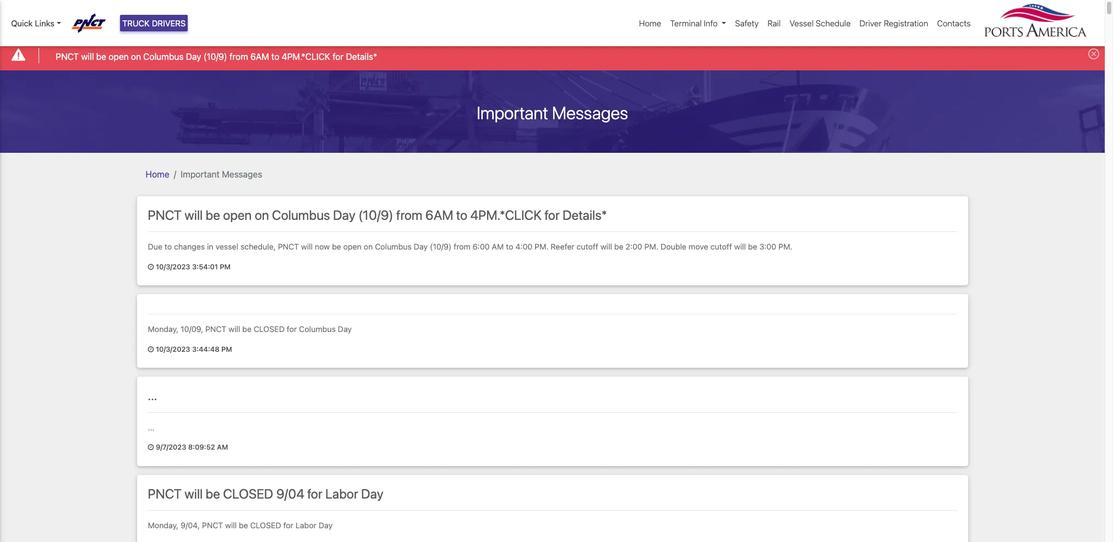 Task type: vqa. For each thing, say whether or not it's contained in the screenshot.
leftmost Labor
yes



Task type: locate. For each thing, give the bounding box(es) containing it.
pnct inside alert
[[56, 52, 79, 61]]

clock o image left '3:44:48'
[[148, 347, 154, 354]]

on inside alert
[[131, 52, 141, 61]]

closed for columbus
[[254, 325, 285, 334]]

1 10/3/2023 from the top
[[156, 263, 190, 271]]

0 vertical spatial clock o image
[[148, 264, 154, 271]]

0 vertical spatial 4pm.*click
[[282, 52, 330, 61]]

pm right 3:54:01
[[220, 263, 231, 271]]

1 pm. from the left
[[535, 243, 549, 252]]

links
[[35, 18, 54, 28]]

cutoff right move
[[711, 243, 732, 252]]

10/3/2023 down 10/09,
[[156, 346, 190, 354]]

for
[[333, 52, 344, 61], [545, 207, 560, 223], [287, 325, 297, 334], [307, 487, 323, 502], [283, 522, 294, 531]]

1 vertical spatial monday,
[[148, 522, 179, 531]]

10/3/2023
[[156, 263, 190, 271], [156, 346, 190, 354]]

1 vertical spatial on
[[255, 207, 269, 223]]

columbus inside alert
[[143, 52, 184, 61]]

am right 6:00
[[492, 243, 504, 252]]

contacts link
[[933, 13, 976, 34]]

closed
[[254, 325, 285, 334], [223, 487, 273, 502], [250, 522, 281, 531]]

2 vertical spatial from
[[454, 243, 471, 252]]

2 vertical spatial closed
[[250, 522, 281, 531]]

1 vertical spatial important
[[181, 169, 220, 179]]

0 vertical spatial monday,
[[148, 325, 179, 334]]

2 horizontal spatial from
[[454, 243, 471, 252]]

0 horizontal spatial messages
[[222, 169, 262, 179]]

1 horizontal spatial 6am
[[425, 207, 453, 223]]

0 horizontal spatial labor
[[296, 522, 317, 531]]

0 horizontal spatial details*
[[346, 52, 377, 61]]

1 vertical spatial ...
[[148, 423, 155, 433]]

open
[[109, 52, 129, 61], [223, 207, 252, 223], [343, 243, 362, 252]]

4pm.*click inside alert
[[282, 52, 330, 61]]

1 horizontal spatial labor
[[325, 487, 358, 502]]

pnct
[[56, 52, 79, 61], [148, 207, 182, 223], [278, 243, 299, 252], [205, 325, 226, 334], [148, 487, 182, 502], [202, 522, 223, 531]]

clock o image
[[148, 264, 154, 271], [148, 347, 154, 354], [148, 445, 154, 452]]

due
[[148, 243, 162, 252]]

now
[[315, 243, 330, 252]]

cutoff
[[577, 243, 599, 252], [711, 243, 732, 252]]

pm. right "2:00"
[[645, 243, 659, 252]]

on down truck
[[131, 52, 141, 61]]

on up schedule,
[[255, 207, 269, 223]]

0 horizontal spatial (10/9)
[[204, 52, 227, 61]]

3 pm. from the left
[[779, 243, 793, 252]]

1 horizontal spatial 4pm.*click
[[470, 207, 542, 223]]

info
[[704, 18, 718, 28]]

open right now
[[343, 243, 362, 252]]

to
[[271, 52, 279, 61], [456, 207, 468, 223], [165, 243, 172, 252], [506, 243, 513, 252]]

open down truck
[[109, 52, 129, 61]]

am right 8:09:52
[[217, 444, 228, 452]]

on
[[131, 52, 141, 61], [255, 207, 269, 223], [364, 243, 373, 252]]

1 horizontal spatial details*
[[563, 207, 607, 223]]

day
[[186, 52, 201, 61], [333, 207, 356, 223], [414, 243, 428, 252], [338, 325, 352, 334], [361, 487, 384, 502], [319, 522, 333, 531]]

pm right '3:44:48'
[[221, 346, 232, 354]]

labor
[[325, 487, 358, 502], [296, 522, 317, 531]]

messages
[[552, 102, 628, 123], [222, 169, 262, 179]]

1 horizontal spatial home link
[[635, 13, 666, 34]]

monday, for monday, 10/09, pnct will be closed for columbus day
[[148, 325, 179, 334]]

...
[[148, 388, 157, 404], [148, 423, 155, 433]]

2 10/3/2023 from the top
[[156, 346, 190, 354]]

0 vertical spatial home
[[639, 18, 662, 28]]

monday, for monday, 9/04, pnct will be closed for labor day
[[148, 522, 179, 531]]

0 vertical spatial closed
[[254, 325, 285, 334]]

2 horizontal spatial open
[[343, 243, 362, 252]]

0 vertical spatial important
[[477, 102, 548, 123]]

1 horizontal spatial cutoff
[[711, 243, 732, 252]]

10/3/2023 down changes
[[156, 263, 190, 271]]

1 horizontal spatial pm.
[[645, 243, 659, 252]]

1 vertical spatial home
[[146, 169, 169, 179]]

0 horizontal spatial important messages
[[181, 169, 262, 179]]

0 vertical spatial details*
[[346, 52, 377, 61]]

3:54:01
[[192, 263, 218, 271]]

home
[[639, 18, 662, 28], [146, 169, 169, 179]]

1 clock o image from the top
[[148, 264, 154, 271]]

pnct will be open on columbus day (10/9) from 6am to 4pm.*click for details*
[[56, 52, 377, 61], [148, 207, 607, 223]]

1 vertical spatial home link
[[146, 169, 169, 179]]

details*
[[346, 52, 377, 61], [563, 207, 607, 223]]

2 vertical spatial (10/9)
[[430, 243, 452, 252]]

cutoff right reefer
[[577, 243, 599, 252]]

1 vertical spatial clock o image
[[148, 347, 154, 354]]

1 horizontal spatial open
[[223, 207, 252, 223]]

pm. right 3:00
[[779, 243, 793, 252]]

0 vertical spatial am
[[492, 243, 504, 252]]

1 vertical spatial 10/3/2023
[[156, 346, 190, 354]]

2 horizontal spatial pm.
[[779, 243, 793, 252]]

drivers
[[152, 18, 186, 28]]

open inside alert
[[109, 52, 129, 61]]

terminal info
[[670, 18, 718, 28]]

0 horizontal spatial 4pm.*click
[[282, 52, 330, 61]]

1 vertical spatial from
[[396, 207, 423, 223]]

0 vertical spatial from
[[230, 52, 248, 61]]

2:00
[[626, 243, 643, 252]]

1 vertical spatial labor
[[296, 522, 317, 531]]

1 horizontal spatial important
[[477, 102, 548, 123]]

2 vertical spatial on
[[364, 243, 373, 252]]

will inside pnct will be open on columbus day (10/9) from 6am to 4pm.*click for details* link
[[81, 52, 94, 61]]

pm
[[220, 263, 231, 271], [221, 346, 232, 354]]

pm.
[[535, 243, 549, 252], [645, 243, 659, 252], [779, 243, 793, 252]]

0 vertical spatial important messages
[[477, 102, 628, 123]]

2 ... from the top
[[148, 423, 155, 433]]

2 pm. from the left
[[645, 243, 659, 252]]

quick links
[[11, 18, 54, 28]]

0 vertical spatial pm
[[220, 263, 231, 271]]

labor down 9/04
[[296, 522, 317, 531]]

1 cutoff from the left
[[577, 243, 599, 252]]

quick links link
[[11, 17, 61, 29]]

1 monday, from the top
[[148, 325, 179, 334]]

pm for 10/3/2023 3:44:48 pm
[[221, 346, 232, 354]]

important
[[477, 102, 548, 123], [181, 169, 220, 179]]

(10/9)
[[204, 52, 227, 61], [358, 207, 393, 223], [430, 243, 452, 252]]

10/3/2023 3:54:01 pm
[[154, 263, 231, 271]]

1 vertical spatial pm
[[221, 346, 232, 354]]

changes
[[174, 243, 205, 252]]

1 vertical spatial am
[[217, 444, 228, 452]]

9/04,
[[181, 522, 200, 531]]

0 horizontal spatial from
[[230, 52, 248, 61]]

in
[[207, 243, 213, 252]]

clock o image left 9/7/2023
[[148, 445, 154, 452]]

6:00
[[473, 243, 490, 252]]

0 vertical spatial on
[[131, 52, 141, 61]]

9/7/2023 8:09:52 am
[[154, 444, 228, 452]]

10/3/2023 for 3:44:48
[[156, 346, 190, 354]]

0 vertical spatial pnct will be open on columbus day (10/9) from 6am to 4pm.*click for details*
[[56, 52, 377, 61]]

0 vertical spatial open
[[109, 52, 129, 61]]

1 horizontal spatial important messages
[[477, 102, 628, 123]]

0 vertical spatial 10/3/2023
[[156, 263, 190, 271]]

clock o image for ...
[[148, 445, 154, 452]]

important messages
[[477, 102, 628, 123], [181, 169, 262, 179]]

move
[[689, 243, 709, 252]]

monday, left 9/04, on the left bottom of page
[[148, 522, 179, 531]]

0 horizontal spatial open
[[109, 52, 129, 61]]

0 vertical spatial ...
[[148, 388, 157, 404]]

0 horizontal spatial on
[[131, 52, 141, 61]]

pnct down quick links link
[[56, 52, 79, 61]]

due to changes in vessel schedule, pnct will now be open on columbus day (10/9) from 6:00 am to 4:00 pm.  reefer cutoff will be 2:00 pm.  double move cutoff will be 3:00 pm.
[[148, 243, 793, 252]]

3 clock o image from the top
[[148, 445, 154, 452]]

2 horizontal spatial on
[[364, 243, 373, 252]]

1 vertical spatial (10/9)
[[358, 207, 393, 223]]

from
[[230, 52, 248, 61], [396, 207, 423, 223], [454, 243, 471, 252]]

6am
[[250, 52, 269, 61], [425, 207, 453, 223]]

labor right 9/04
[[325, 487, 358, 502]]

1 vertical spatial open
[[223, 207, 252, 223]]

2 vertical spatial clock o image
[[148, 445, 154, 452]]

4pm.*click
[[282, 52, 330, 61], [470, 207, 542, 223]]

columbus
[[143, 52, 184, 61], [272, 207, 330, 223], [375, 243, 412, 252], [299, 325, 336, 334]]

1 vertical spatial closed
[[223, 487, 273, 502]]

9/7/2023
[[156, 444, 186, 452]]

home link
[[635, 13, 666, 34], [146, 169, 169, 179]]

driver registration
[[860, 18, 929, 28]]

10/3/2023 3:44:48 pm
[[154, 346, 232, 354]]

0 horizontal spatial pm.
[[535, 243, 549, 252]]

on right now
[[364, 243, 373, 252]]

pnct right schedule,
[[278, 243, 299, 252]]

0 horizontal spatial 6am
[[250, 52, 269, 61]]

0 vertical spatial 6am
[[250, 52, 269, 61]]

monday,
[[148, 325, 179, 334], [148, 522, 179, 531]]

am
[[492, 243, 504, 252], [217, 444, 228, 452]]

vessel schedule
[[790, 18, 851, 28]]

0 vertical spatial messages
[[552, 102, 628, 123]]

clock o image down "due"
[[148, 264, 154, 271]]

10/09,
[[181, 325, 203, 334]]

1 vertical spatial messages
[[222, 169, 262, 179]]

pnct will be open on columbus day (10/9) from 6am to 4pm.*click for details* link
[[56, 50, 377, 63]]

1 horizontal spatial home
[[639, 18, 662, 28]]

1 horizontal spatial messages
[[552, 102, 628, 123]]

will
[[81, 52, 94, 61], [185, 207, 203, 223], [301, 243, 313, 252], [601, 243, 612, 252], [734, 243, 746, 252], [229, 325, 240, 334], [185, 487, 203, 502], [225, 522, 237, 531]]

0 vertical spatial (10/9)
[[204, 52, 227, 61]]

monday, left 10/09,
[[148, 325, 179, 334]]

open up vessel
[[223, 207, 252, 223]]

6am inside alert
[[250, 52, 269, 61]]

pnct up "due"
[[148, 207, 182, 223]]

1 horizontal spatial from
[[396, 207, 423, 223]]

0 horizontal spatial cutoff
[[577, 243, 599, 252]]

2 monday, from the top
[[148, 522, 179, 531]]

9/04
[[276, 487, 304, 502]]

be
[[96, 52, 106, 61], [206, 207, 220, 223], [332, 243, 341, 252], [614, 243, 624, 252], [748, 243, 758, 252], [242, 325, 252, 334], [206, 487, 220, 502], [239, 522, 248, 531]]

0 vertical spatial home link
[[635, 13, 666, 34]]

close image
[[1089, 49, 1100, 60]]

2 vertical spatial open
[[343, 243, 362, 252]]

pm. right 4:00
[[535, 243, 549, 252]]



Task type: describe. For each thing, give the bounding box(es) containing it.
terminal
[[670, 18, 702, 28]]

terminal info link
[[666, 13, 731, 34]]

4:00
[[516, 243, 533, 252]]

3:44:48
[[192, 346, 219, 354]]

home inside home link
[[639, 18, 662, 28]]

from inside alert
[[230, 52, 248, 61]]

quick
[[11, 18, 33, 28]]

2 clock o image from the top
[[148, 347, 154, 354]]

3:00
[[760, 243, 777, 252]]

pnct will be open on columbus day (10/9) from 6am to 4pm.*click for details* alert
[[0, 41, 1105, 70]]

pnct up 9/04, on the left bottom of page
[[148, 487, 182, 502]]

1 horizontal spatial am
[[492, 243, 504, 252]]

to inside alert
[[271, 52, 279, 61]]

vessel schedule link
[[785, 13, 855, 34]]

truck
[[122, 18, 150, 28]]

monday, 10/09, pnct will be closed for columbus day
[[148, 325, 352, 334]]

pnct right 9/04, on the left bottom of page
[[202, 522, 223, 531]]

schedule
[[816, 18, 851, 28]]

vessel
[[790, 18, 814, 28]]

1 vertical spatial details*
[[563, 207, 607, 223]]

clock o image for pnct will be open on columbus day (10/9) from 6am to 4pm.*click for details*
[[148, 264, 154, 271]]

rail
[[768, 18, 781, 28]]

1 ... from the top
[[148, 388, 157, 404]]

rail link
[[763, 13, 785, 34]]

pnct up '3:44:48'
[[205, 325, 226, 334]]

vessel
[[216, 243, 238, 252]]

driver registration link
[[855, 13, 933, 34]]

pm for 10/3/2023 3:54:01 pm
[[220, 263, 231, 271]]

1 horizontal spatial (10/9)
[[358, 207, 393, 223]]

8:09:52
[[188, 444, 215, 452]]

driver
[[860, 18, 882, 28]]

contacts
[[937, 18, 971, 28]]

be inside alert
[[96, 52, 106, 61]]

monday, 9/04, pnct will be closed for labor day
[[148, 522, 333, 531]]

registration
[[884, 18, 929, 28]]

reefer
[[551, 243, 575, 252]]

2 horizontal spatial (10/9)
[[430, 243, 452, 252]]

double
[[661, 243, 687, 252]]

truck drivers link
[[120, 15, 188, 32]]

pnct will be open on columbus day (10/9) from 6am to 4pm.*click for details* inside alert
[[56, 52, 377, 61]]

safety
[[735, 18, 759, 28]]

0 horizontal spatial important
[[181, 169, 220, 179]]

details* inside alert
[[346, 52, 377, 61]]

day inside alert
[[186, 52, 201, 61]]

0 vertical spatial labor
[[325, 487, 358, 502]]

for inside alert
[[333, 52, 344, 61]]

0 horizontal spatial home link
[[146, 169, 169, 179]]

(10/9) inside alert
[[204, 52, 227, 61]]

1 vertical spatial 4pm.*click
[[470, 207, 542, 223]]

closed for labor
[[250, 522, 281, 531]]

1 vertical spatial pnct will be open on columbus day (10/9) from 6am to 4pm.*click for details*
[[148, 207, 607, 223]]

pnct will be closed 9/04 for labor day
[[148, 487, 384, 502]]

1 vertical spatial 6am
[[425, 207, 453, 223]]

1 horizontal spatial on
[[255, 207, 269, 223]]

2 cutoff from the left
[[711, 243, 732, 252]]

0 horizontal spatial am
[[217, 444, 228, 452]]

truck drivers
[[122, 18, 186, 28]]

1 vertical spatial important messages
[[181, 169, 262, 179]]

schedule,
[[241, 243, 276, 252]]

10/3/2023 for 3:54:01
[[156, 263, 190, 271]]

safety link
[[731, 13, 763, 34]]

0 horizontal spatial home
[[146, 169, 169, 179]]



